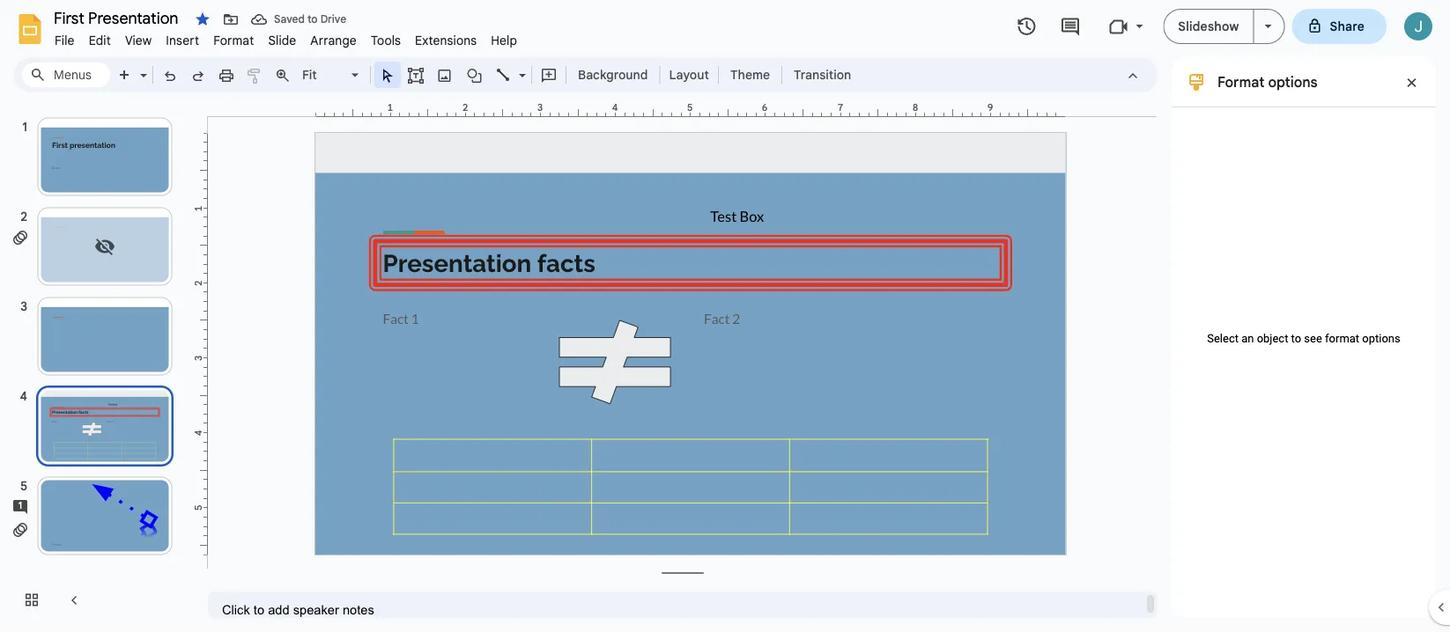 Task type: vqa. For each thing, say whether or not it's contained in the screenshot.
select an object to see format options element
yes



Task type: describe. For each thing, give the bounding box(es) containing it.
object
[[1258, 332, 1289, 345]]

Menus field
[[22, 63, 110, 87]]

slideshow
[[1179, 19, 1240, 34]]

theme button
[[723, 62, 778, 88]]

file menu item
[[48, 30, 82, 51]]

edit
[[89, 33, 111, 48]]

new slide with layout image
[[136, 63, 147, 70]]

layout button
[[664, 62, 715, 88]]

slide menu item
[[261, 30, 304, 51]]

format options
[[1218, 73, 1318, 91]]

select an object to see format options
[[1208, 332, 1401, 345]]

presentation options image
[[1265, 25, 1272, 28]]

background
[[578, 67, 648, 82]]

format menu item
[[206, 30, 261, 51]]

slideshow button
[[1164, 9, 1255, 44]]

an
[[1242, 332, 1255, 345]]

view menu item
[[118, 30, 159, 51]]

menu bar banner
[[0, 0, 1451, 633]]

arrange menu item
[[304, 30, 364, 51]]

saved to drive
[[274, 13, 347, 26]]

help menu item
[[484, 30, 525, 51]]

tools
[[371, 33, 401, 48]]

format for format options
[[1218, 73, 1265, 91]]

to inside format options section
[[1292, 332, 1302, 345]]

layout
[[669, 67, 710, 82]]

format options section
[[1172, 57, 1437, 619]]

drive
[[321, 13, 347, 26]]

insert
[[166, 33, 199, 48]]

help
[[491, 33, 518, 48]]



Task type: locate. For each thing, give the bounding box(es) containing it.
menu bar inside menu bar banner
[[48, 23, 525, 52]]

share button
[[1293, 9, 1387, 44]]

0 vertical spatial format
[[213, 33, 254, 48]]

Zoom field
[[297, 63, 367, 88]]

format inside section
[[1218, 73, 1265, 91]]

saved
[[274, 13, 305, 26]]

0 vertical spatial options
[[1269, 73, 1318, 91]]

insert menu item
[[159, 30, 206, 51]]

theme
[[731, 67, 770, 82]]

arrange
[[311, 33, 357, 48]]

to left drive
[[308, 13, 318, 26]]

navigation
[[0, 100, 194, 633]]

1 horizontal spatial options
[[1363, 332, 1401, 345]]

shape image
[[465, 63, 485, 87]]

1 horizontal spatial format
[[1218, 73, 1265, 91]]

options right format
[[1363, 332, 1401, 345]]

menu bar
[[48, 23, 525, 52]]

0 horizontal spatial options
[[1269, 73, 1318, 91]]

format for format
[[213, 33, 254, 48]]

navigation inside format options application
[[0, 100, 194, 633]]

Zoom text field
[[300, 63, 349, 87]]

0 horizontal spatial to
[[308, 13, 318, 26]]

file
[[55, 33, 75, 48]]

to left see
[[1292, 332, 1302, 345]]

options down presentation options image
[[1269, 73, 1318, 91]]

1 horizontal spatial to
[[1292, 332, 1302, 345]]

select
[[1208, 332, 1239, 345]]

background button
[[570, 62, 656, 88]]

format options application
[[0, 0, 1451, 633]]

0 vertical spatial to
[[308, 13, 318, 26]]

transition
[[794, 67, 852, 82]]

extensions
[[415, 33, 477, 48]]

insert image image
[[435, 63, 455, 87]]

edit menu item
[[82, 30, 118, 51]]

extensions menu item
[[408, 30, 484, 51]]

main toolbar
[[109, 62, 860, 88]]

see
[[1305, 332, 1323, 345]]

Rename text field
[[48, 7, 189, 28]]

to
[[308, 13, 318, 26], [1292, 332, 1302, 345]]

menu bar containing file
[[48, 23, 525, 52]]

format
[[213, 33, 254, 48], [1218, 73, 1265, 91]]

share
[[1331, 19, 1365, 34]]

1 vertical spatial options
[[1363, 332, 1401, 345]]

format down star option
[[213, 33, 254, 48]]

saved to drive button
[[247, 7, 351, 32]]

Star checkbox
[[190, 7, 215, 32]]

1 vertical spatial to
[[1292, 332, 1302, 345]]

format
[[1326, 332, 1360, 345]]

tools menu item
[[364, 30, 408, 51]]

1 vertical spatial format
[[1218, 73, 1265, 91]]

slide
[[268, 33, 296, 48]]

options
[[1269, 73, 1318, 91], [1363, 332, 1401, 345]]

view
[[125, 33, 152, 48]]

select an object to see format options element
[[1199, 332, 1410, 345]]

format inside menu item
[[213, 33, 254, 48]]

format down slideshow button
[[1218, 73, 1265, 91]]

to inside button
[[308, 13, 318, 26]]

0 horizontal spatial format
[[213, 33, 254, 48]]

transition button
[[786, 62, 860, 88]]



